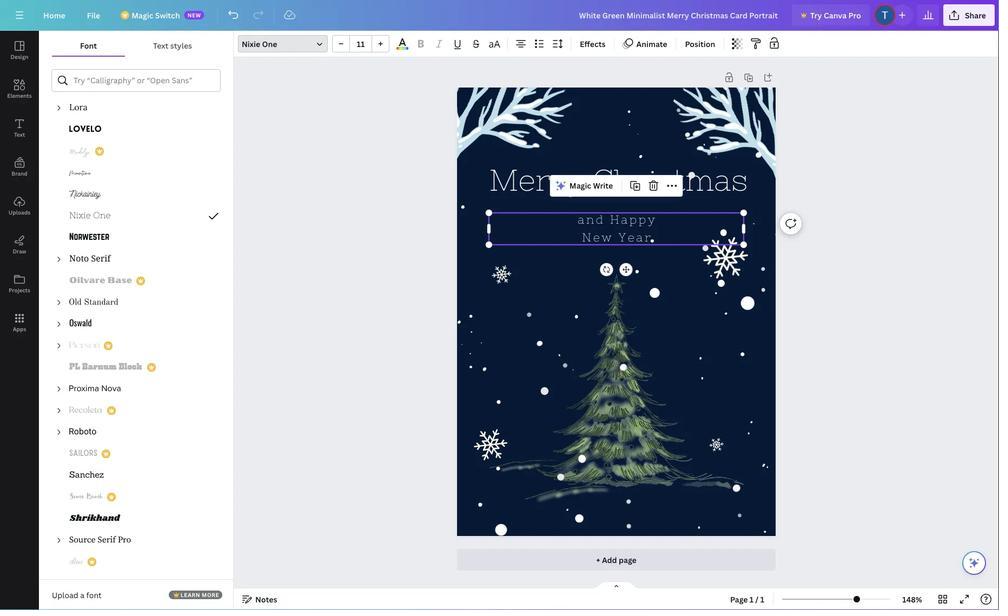 Task type: vqa. For each thing, say whether or not it's contained in the screenshot.
the "Source Serif Pro" image
yes



Task type: describe. For each thing, give the bounding box(es) containing it.
apps button
[[0, 303, 39, 342]]

page
[[619, 555, 636, 565]]

moontime image
[[69, 167, 92, 180]]

+ add page button
[[457, 550, 776, 571]]

animate
[[636, 39, 667, 49]]

merry christmas
[[489, 163, 748, 198]]

old standard image
[[69, 296, 119, 309]]

recoleta image
[[69, 405, 103, 418]]

try canva pro
[[810, 10, 861, 20]]

+
[[596, 555, 600, 565]]

try
[[810, 10, 822, 20]]

font
[[86, 590, 102, 601]]

switch
[[155, 10, 180, 20]]

page
[[730, 595, 748, 605]]

file
[[87, 10, 100, 20]]

show pages image
[[590, 581, 642, 590]]

apps
[[13, 326, 26, 333]]

design button
[[0, 31, 39, 70]]

and
[[578, 213, 605, 227]]

more
[[202, 592, 219, 599]]

oswald image
[[69, 318, 92, 331]]

position
[[685, 39, 715, 49]]

text styles
[[153, 40, 192, 51]]

roboto image
[[69, 426, 96, 439]]

magic for magic write
[[569, 181, 591, 191]]

sunborn image
[[69, 578, 110, 591]]

share button
[[943, 4, 995, 26]]

nixie one image
[[69, 210, 110, 223]]

upload a font
[[52, 590, 102, 601]]

lovelo image
[[69, 123, 102, 136]]

magic write button
[[552, 177, 617, 195]]

proxima nova image
[[69, 383, 121, 396]]

one
[[262, 39, 277, 49]]

magic write
[[569, 181, 613, 191]]

side panel tab list
[[0, 31, 39, 342]]

notes button
[[238, 591, 282, 608]]

pierson image
[[69, 340, 100, 353]]

learn more
[[181, 592, 219, 599]]

text for text
[[14, 131, 25, 138]]

pro
[[848, 10, 861, 20]]

file button
[[78, 4, 109, 26]]

norwester image
[[69, 231, 109, 244]]

try canva pro button
[[792, 4, 870, 26]]

a
[[80, 590, 84, 601]]

christmas
[[593, 163, 748, 198]]

Design title text field
[[570, 4, 788, 26]]

uploads button
[[0, 187, 39, 226]]

sanchez image
[[69, 469, 104, 482]]

stoic image
[[69, 556, 83, 569]]

add
[[602, 555, 617, 565]]

brand
[[12, 170, 27, 177]]

position button
[[681, 35, 720, 52]]

magic for magic switch
[[132, 10, 153, 20]]

design
[[11, 53, 28, 60]]

noto serif image
[[69, 253, 111, 266]]

magic switch
[[132, 10, 180, 20]]

source serif pro image
[[69, 534, 131, 547]]

new
[[188, 11, 201, 19]]

and happy new year
[[578, 213, 657, 244]]

nickainley image
[[69, 188, 102, 201]]



Task type: locate. For each thing, give the bounding box(es) containing it.
learn more button
[[169, 591, 222, 600]]

text
[[153, 40, 168, 51], [14, 131, 25, 138]]

draw button
[[0, 226, 39, 264]]

elements
[[7, 92, 32, 99]]

uploads
[[9, 209, 30, 216]]

0 horizontal spatial 1
[[750, 595, 754, 605]]

+ add page
[[596, 555, 636, 565]]

148% button
[[895, 591, 930, 608]]

oilvare base image
[[69, 275, 132, 288]]

year
[[619, 231, 652, 244]]

0 vertical spatial magic
[[132, 10, 153, 20]]

canva assistant image
[[968, 557, 981, 570]]

happy
[[610, 213, 657, 227]]

elements button
[[0, 70, 39, 109]]

text styles button
[[125, 35, 220, 56]]

magic inside main "menu bar"
[[132, 10, 153, 20]]

0 vertical spatial text
[[153, 40, 168, 51]]

sailors image
[[69, 448, 97, 461]]

new
[[582, 231, 613, 244]]

/
[[755, 595, 758, 605]]

madelyn image
[[69, 145, 91, 158]]

text button
[[0, 109, 39, 148]]

pl barnum block image
[[69, 361, 143, 374]]

notes
[[255, 595, 277, 605]]

Try "Calligraphy" or "Open Sans" search field
[[74, 70, 213, 91]]

animate button
[[619, 35, 672, 52]]

sensa brush image
[[69, 491, 103, 504]]

text inside "button"
[[153, 40, 168, 51]]

write
[[593, 181, 613, 191]]

1 vertical spatial text
[[14, 131, 25, 138]]

font
[[80, 40, 97, 51]]

learn
[[181, 592, 200, 599]]

1 vertical spatial magic
[[569, 181, 591, 191]]

brand button
[[0, 148, 39, 187]]

font button
[[52, 35, 125, 56]]

effects button
[[575, 35, 610, 52]]

1 1 from the left
[[750, 595, 754, 605]]

1 horizontal spatial 1
[[760, 595, 764, 605]]

nixie one button
[[238, 35, 328, 52]]

text left styles
[[153, 40, 168, 51]]

1 horizontal spatial magic
[[569, 181, 591, 191]]

styles
[[170, 40, 192, 51]]

projects
[[9, 287, 30, 294]]

main menu bar
[[0, 0, 999, 31]]

share
[[965, 10, 986, 20]]

0 horizontal spatial text
[[14, 131, 25, 138]]

nixie
[[242, 39, 260, 49]]

tree
[[39, 76, 233, 595]]

magic left write
[[569, 181, 591, 191]]

draw
[[13, 248, 26, 255]]

group
[[332, 35, 389, 52]]

1
[[750, 595, 754, 605], [760, 595, 764, 605]]

– – number field
[[353, 39, 368, 49]]

color range image
[[397, 47, 408, 50]]

lora image
[[69, 102, 88, 115]]

nixie one
[[242, 39, 277, 49]]

148%
[[902, 595, 922, 605]]

1 horizontal spatial text
[[153, 40, 168, 51]]

magic
[[132, 10, 153, 20], [569, 181, 591, 191]]

0 horizontal spatial magic
[[132, 10, 153, 20]]

page 1 / 1
[[730, 595, 764, 605]]

home
[[43, 10, 65, 20]]

text up brand button
[[14, 131, 25, 138]]

1 left the / on the bottom of page
[[750, 595, 754, 605]]

shrikhand image
[[69, 513, 121, 526]]

projects button
[[0, 264, 39, 303]]

home link
[[35, 4, 74, 26]]

text inside text button
[[14, 131, 25, 138]]

magic left switch
[[132, 10, 153, 20]]

1 right the / on the bottom of page
[[760, 595, 764, 605]]

upload
[[52, 590, 78, 601]]

effects
[[580, 39, 606, 49]]

merry
[[489, 163, 584, 198]]

2 1 from the left
[[760, 595, 764, 605]]

canva
[[824, 10, 847, 20]]

text for text styles
[[153, 40, 168, 51]]

magic inside button
[[569, 181, 591, 191]]



